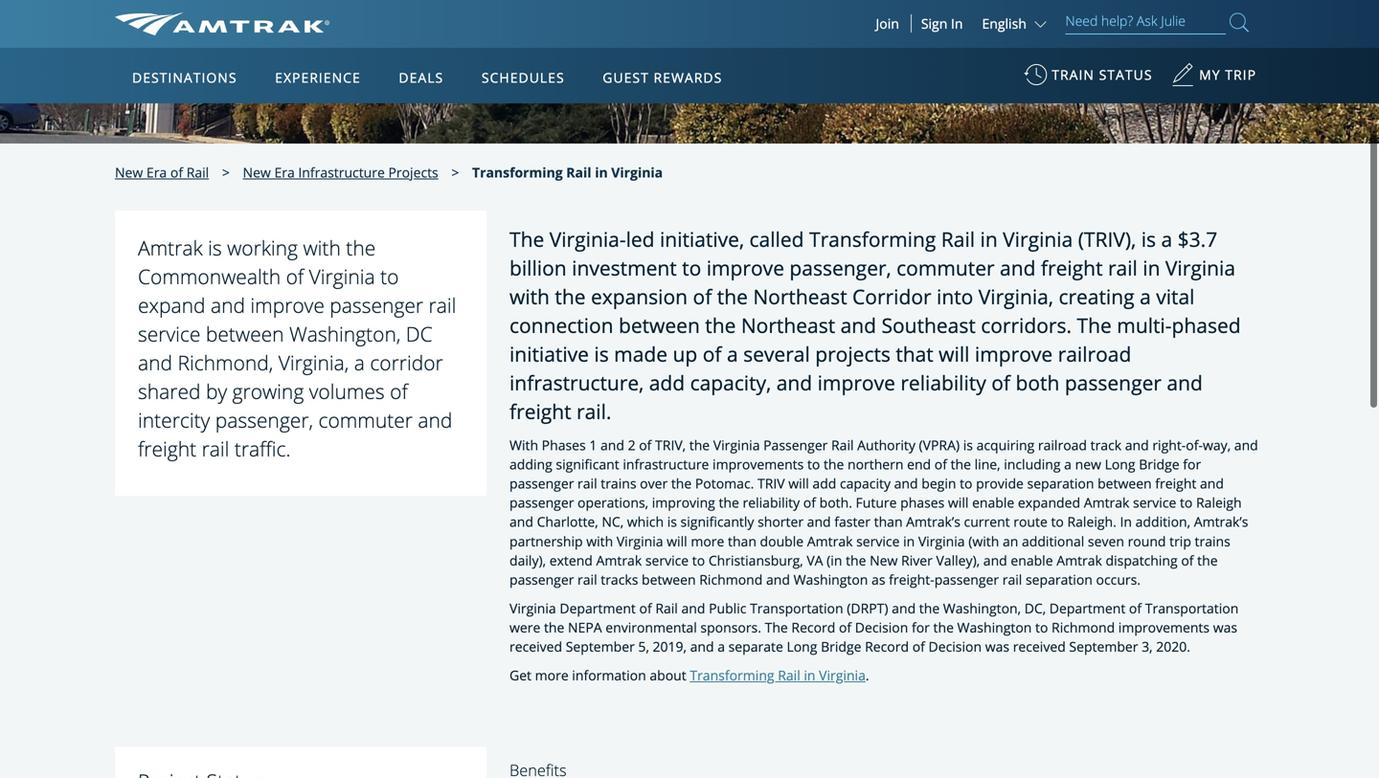 Task type: locate. For each thing, give the bounding box(es) containing it.
of down the working
[[286, 263, 304, 290]]

decision down (drpt)
[[855, 618, 908, 637]]

vital
[[1156, 283, 1195, 310]]

and down (with
[[983, 551, 1007, 570]]

christiansburg,
[[708, 551, 803, 570]]

trains up operations,
[[601, 475, 636, 493]]

richmond,
[[178, 349, 273, 376]]

rail down significant
[[578, 475, 597, 493]]

1 horizontal spatial add
[[812, 475, 836, 493]]

2 horizontal spatial new
[[870, 551, 898, 570]]

and down phased
[[1167, 369, 1203, 397]]

in inside with phases 1 and 2 of triv, the virginia passenger rail authority (vpra) is acquiring railroad track and right-of-way, and adding significant infrastructure improvements to the northern end of the line, including a new long bridge for passenger rail trains over the potomac. triv will add capacity and begin to provide separation between freight and passenger operations, improving the reliability of both. future phases will enable expanded amtrak service to raleigh and charlotte, nc, which is significantly shorter and faster than amtrak's current route to raleigh. in addition, amtrak's partnership with virginia will more than double amtrak service in virginia (with an additional seven round trip trains daily), extend amtrak service to christiansburg, va (in the new river valley), and enable amtrak dispatching of the passenger rail tracks between richmond and washington as freight-passenger rail separation occurs.
[[903, 532, 915, 550]]

0 vertical spatial richmond
[[699, 571, 763, 589]]

0 vertical spatial washington
[[793, 571, 868, 589]]

amtrak
[[138, 234, 203, 261], [1084, 494, 1129, 512], [807, 532, 853, 550], [596, 551, 642, 570], [1057, 551, 1102, 570]]

northeast up several
[[741, 312, 835, 339]]

improve inside amtrak is working with the commonwealth of virginia to expand and improve passenger rail service between washington, dc and richmond, virginia, a corridor shared by growing volumes of intercity passenger, commuter and freight rail traffic.
[[250, 292, 325, 319]]

potomac.
[[695, 475, 754, 493]]

0 horizontal spatial was
[[985, 638, 1009, 656]]

1 vertical spatial separation
[[1026, 571, 1093, 589]]

get more information about transforming rail in virginia .
[[509, 666, 869, 685]]

1 horizontal spatial bridge
[[1139, 456, 1179, 474]]

a inside amtrak is working with the commonwealth of virginia to expand and improve passenger rail service between washington, dc and richmond, virginia, a corridor shared by growing volumes of intercity passenger, commuter and freight rail traffic.
[[354, 349, 365, 376]]

0 horizontal spatial transforming
[[472, 163, 563, 181]]

rail down extend
[[578, 571, 597, 589]]

of left both
[[991, 369, 1010, 397]]

0 vertical spatial transforming
[[472, 163, 563, 181]]

1 vertical spatial improvements
[[1118, 618, 1210, 637]]

1 vertical spatial the
[[1077, 312, 1112, 339]]

enable
[[972, 494, 1014, 512], [1011, 551, 1053, 570]]

investment
[[572, 254, 677, 282]]

1 vertical spatial more
[[535, 666, 569, 685]]

experience
[[275, 68, 361, 87]]

projects
[[815, 341, 891, 368]]

new for new era infrastructure projects
[[243, 163, 271, 181]]

2 department from the left
[[1049, 599, 1126, 618]]

new inside with phases 1 and 2 of triv, the virginia passenger rail authority (vpra) is acquiring railroad track and right-of-way, and adding significant infrastructure improvements to the northern end of the line, including a new long bridge for passenger rail trains over the potomac. triv will add capacity and begin to provide separation between freight and passenger operations, improving the reliability of both. future phases will enable expanded amtrak service to raleigh and charlotte, nc, which is significantly shorter and faster than amtrak's current route to raleigh. in addition, amtrak's partnership with virginia will more than double amtrak service in virginia (with an additional seven round trip trains daily), extend amtrak service to christiansburg, va (in the new river valley), and enable amtrak dispatching of the passenger rail tracks between richmond and washington as freight-passenger rail separation occurs.
[[870, 551, 898, 570]]

virginia
[[611, 163, 663, 181], [1003, 226, 1073, 253], [1165, 254, 1235, 282], [309, 263, 375, 290], [713, 436, 760, 455], [617, 532, 663, 550], [918, 532, 965, 550], [509, 599, 556, 618], [819, 666, 866, 685]]

banner
[[0, 0, 1379, 442]]

dc
[[406, 320, 433, 348]]

washington inside virginia department of rail and public transportation (drpt) and the washington, dc, department of transportation were the nepa environmental sponsors. the record of decision for the washington to richmond improvements was received september 5, 2019, and a separate long bridge record of decision was received september 3, 2020.
[[957, 618, 1032, 637]]

virginia, up volumes
[[278, 349, 349, 376]]

to up corridor
[[380, 263, 399, 290]]

to
[[682, 254, 701, 282], [380, 263, 399, 290], [807, 456, 820, 474], [960, 475, 973, 493], [1180, 494, 1193, 512], [1051, 513, 1064, 531], [692, 551, 705, 570], [1035, 618, 1048, 637]]

1 horizontal spatial decision
[[928, 638, 982, 656]]

decision
[[855, 618, 908, 637], [928, 638, 982, 656]]

both.
[[819, 494, 852, 512]]

of down freight-
[[912, 638, 925, 656]]

1 vertical spatial with
[[509, 283, 550, 310]]

2020.
[[1156, 638, 1190, 656]]

to down passenger
[[807, 456, 820, 474]]

0 vertical spatial with
[[303, 234, 341, 261]]

2 transportation from the left
[[1145, 599, 1239, 618]]

1 vertical spatial washington,
[[943, 599, 1021, 618]]

1 vertical spatial commuter
[[318, 407, 413, 434]]

schedules link
[[474, 48, 572, 103]]

was
[[1213, 618, 1237, 637], [985, 638, 1009, 656]]

received down were
[[509, 638, 562, 656]]

of down corridor
[[390, 378, 408, 405]]

1 department from the left
[[560, 599, 636, 618]]

va
[[807, 551, 823, 570]]

rail up environmental at the bottom
[[655, 599, 678, 618]]

triv
[[757, 475, 785, 493]]

reliability inside 'the virginia-led initiative, called transforming rail in virginia (triv), is a $3.7 billion investment to improve passenger, commuter and freight rail in virginia with the expansion of the northeast corridor into virginia, creating a vital connection between the northeast and southeast corridors. the multi-phased initiative is made up of a several projects that will improve railroad infrastructure, add capacity, and improve reliability of both passenger and freight rail.'
[[901, 369, 986, 397]]

0 vertical spatial railroad
[[1058, 341, 1131, 368]]

new era of rail
[[115, 163, 209, 181]]

is right the (triv),
[[1141, 226, 1156, 253]]

0 horizontal spatial passenger,
[[215, 407, 313, 434]]

improve down the working
[[250, 292, 325, 319]]

more inside with phases 1 and 2 of triv, the virginia passenger rail authority (vpra) is acquiring railroad track and right-of-way, and adding significant infrastructure improvements to the northern end of the line, including a new long bridge for passenger rail trains over the potomac. triv will add capacity and begin to provide separation between freight and passenger operations, improving the reliability of both. future phases will enable expanded amtrak service to raleigh and charlotte, nc, which is significantly shorter and faster than amtrak's current route to raleigh. in addition, amtrak's partnership with virginia will more than double amtrak service in virginia (with an additional seven round trip trains daily), extend amtrak service to christiansburg, va (in the new river valley), and enable amtrak dispatching of the passenger rail tracks between richmond and washington as freight-passenger rail separation occurs.
[[691, 532, 724, 550]]

1 horizontal spatial washington
[[957, 618, 1032, 637]]

partnership
[[509, 532, 583, 550]]

add
[[649, 369, 685, 397], [812, 475, 836, 493]]

more down significantly
[[691, 532, 724, 550]]

will down begin
[[948, 494, 969, 512]]

1 horizontal spatial richmond
[[1052, 618, 1115, 637]]

transforming rail in virginia link
[[472, 163, 663, 181], [690, 666, 866, 685]]

1 horizontal spatial for
[[1183, 456, 1201, 474]]

0 vertical spatial improvements
[[713, 456, 804, 474]]

commuter down volumes
[[318, 407, 413, 434]]

0 vertical spatial in
[[951, 14, 963, 33]]

era for infrastructure
[[274, 163, 295, 181]]

0 horizontal spatial in
[[951, 14, 963, 33]]

transforming rail in virginia link down separate
[[690, 666, 866, 685]]

passenger,
[[790, 254, 891, 282], [215, 407, 313, 434]]

is
[[1141, 226, 1156, 253], [208, 234, 222, 261], [594, 341, 609, 368], [963, 436, 973, 455], [667, 513, 677, 531]]

rail inside 'the virginia-led initiative, called transforming rail in virginia (triv), is a $3.7 billion investment to improve passenger, commuter and freight rail in virginia with the expansion of the northeast corridor into virginia, creating a vital connection between the northeast and southeast corridors. the multi-phased initiative is made up of a several projects that will improve railroad infrastructure, add capacity, and improve reliability of both passenger and freight rail.'
[[941, 226, 975, 253]]

3,
[[1142, 638, 1153, 656]]

long right separate
[[787, 638, 817, 656]]

0 vertical spatial bridge
[[1139, 456, 1179, 474]]

rail down the (triv),
[[1108, 254, 1138, 282]]

richmond down occurs.
[[1052, 618, 1115, 637]]

will
[[939, 341, 970, 368], [788, 475, 809, 493], [948, 494, 969, 512], [667, 532, 687, 550]]

1 horizontal spatial more
[[691, 532, 724, 550]]

daily),
[[509, 551, 546, 570]]

passenger, inside amtrak is working with the commonwealth of virginia to expand and improve passenger rail service between washington, dc and richmond, virginia, a corridor shared by growing volumes of intercity passenger, commuter and freight rail traffic.
[[215, 407, 313, 434]]

department
[[560, 599, 636, 618], [1049, 599, 1126, 618]]

as
[[872, 571, 885, 589]]

department down occurs.
[[1049, 599, 1126, 618]]

0 horizontal spatial september
[[566, 638, 635, 656]]

deals button
[[391, 51, 451, 104]]

1 horizontal spatial reliability
[[901, 369, 986, 397]]

(in
[[827, 551, 842, 570]]

regions map image
[[186, 160, 646, 428]]

expanded
[[1018, 494, 1080, 512]]

bridge inside virginia department of rail and public transportation (drpt) and the washington, dc, department of transportation were the nepa environmental sponsors. the record of decision for the washington to richmond improvements was received september 5, 2019, and a separate long bridge record of decision was received september 3, 2020.
[[821, 638, 861, 656]]

0 vertical spatial virginia,
[[979, 283, 1053, 310]]

received down dc,
[[1013, 638, 1066, 656]]

1 vertical spatial add
[[812, 475, 836, 493]]

1 horizontal spatial passenger,
[[790, 254, 891, 282]]

shorter
[[758, 513, 804, 531]]

and down "end"
[[894, 475, 918, 493]]

1 horizontal spatial washington,
[[943, 599, 1021, 618]]

english button
[[982, 14, 1051, 33]]

the up billion
[[509, 226, 544, 253]]

1 vertical spatial railroad
[[1038, 436, 1087, 455]]

with right the working
[[303, 234, 341, 261]]

record down va at the bottom right
[[791, 618, 835, 637]]

long
[[1105, 456, 1135, 474], [787, 638, 817, 656]]

billion
[[509, 254, 567, 282]]

my trip button
[[1171, 57, 1256, 103]]

virginia inside virginia department of rail and public transportation (drpt) and the washington, dc, department of transportation were the nepa environmental sponsors. the record of decision for the washington to richmond improvements was received september 5, 2019, and a separate long bridge record of decision was received september 3, 2020.
[[509, 599, 556, 618]]

1 era from the left
[[146, 163, 167, 181]]

1 vertical spatial reliability
[[743, 494, 800, 512]]

get
[[509, 666, 532, 685]]

1 horizontal spatial september
[[1069, 638, 1138, 656]]

0 vertical spatial for
[[1183, 456, 1201, 474]]

long inside virginia department of rail and public transportation (drpt) and the washington, dc, department of transportation were the nepa environmental sponsors. the record of decision for the washington to richmond improvements was received september 5, 2019, and a separate long bridge record of decision was received september 3, 2020.
[[787, 638, 817, 656]]

banner containing join
[[0, 0, 1379, 442]]

1 horizontal spatial the
[[765, 618, 788, 637]]

a inside virginia department of rail and public transportation (drpt) and the washington, dc, department of transportation were the nepa environmental sponsors. the record of decision for the washington to richmond improvements was received september 5, 2019, and a separate long bridge record of decision was received september 3, 2020.
[[717, 638, 725, 656]]

2 horizontal spatial with
[[586, 532, 613, 550]]

1 september from the left
[[566, 638, 635, 656]]

application
[[186, 160, 646, 428]]

0 horizontal spatial transforming rail in virginia link
[[472, 163, 663, 181]]

0 horizontal spatial long
[[787, 638, 817, 656]]

virginia,
[[979, 283, 1053, 310], [278, 349, 349, 376]]

0 horizontal spatial reliability
[[743, 494, 800, 512]]

1 horizontal spatial virginia,
[[979, 283, 1053, 310]]

0 vertical spatial commuter
[[897, 254, 995, 282]]

between up richmond,
[[206, 320, 284, 348]]

0 horizontal spatial with
[[303, 234, 341, 261]]

passenger down adding
[[509, 475, 574, 493]]

0 horizontal spatial for
[[912, 618, 930, 637]]

seven
[[1088, 532, 1124, 550]]

between down new
[[1098, 475, 1152, 493]]

a
[[1161, 226, 1172, 253], [1140, 283, 1151, 310], [727, 341, 738, 368], [354, 349, 365, 376], [1064, 456, 1072, 474], [717, 638, 725, 656]]

rail up northern
[[831, 436, 854, 455]]

richmond
[[699, 571, 763, 589], [1052, 618, 1115, 637]]

initiative
[[509, 341, 589, 368]]

in up river
[[903, 532, 915, 550]]

0 vertical spatial reliability
[[901, 369, 986, 397]]

freight
[[1041, 254, 1103, 282], [509, 398, 571, 425], [138, 435, 196, 463], [1155, 475, 1196, 493]]

future
[[856, 494, 897, 512]]

1 horizontal spatial received
[[1013, 638, 1066, 656]]

add down the up
[[649, 369, 685, 397]]

richmond inside virginia department of rail and public transportation (drpt) and the washington, dc, department of transportation were the nepa environmental sponsors. the record of decision for the washington to richmond improvements was received september 5, 2019, and a separate long bridge record of decision was received september 3, 2020.
[[1052, 618, 1115, 637]]

0 vertical spatial add
[[649, 369, 685, 397]]

improve
[[706, 254, 784, 282], [250, 292, 325, 319], [975, 341, 1053, 368], [817, 369, 895, 397]]

1 horizontal spatial amtrak's
[[1194, 513, 1248, 531]]

0 vertical spatial the
[[509, 226, 544, 253]]

a left new
[[1064, 456, 1072, 474]]

1 vertical spatial decision
[[928, 638, 982, 656]]

of down occurs.
[[1129, 599, 1142, 618]]

0 horizontal spatial washington
[[793, 571, 868, 589]]

transforming inside 'the virginia-led initiative, called transforming rail in virginia (triv), is a $3.7 billion investment to improve passenger, commuter and freight rail in virginia with the expansion of the northeast corridor into virginia, creating a vital connection between the northeast and southeast corridors. the multi-phased initiative is made up of a several projects that will improve railroad infrastructure, add capacity, and improve reliability of both passenger and freight rail.'
[[809, 226, 936, 253]]

1 vertical spatial long
[[787, 638, 817, 656]]

into
[[937, 283, 973, 310]]

record
[[791, 618, 835, 637], [865, 638, 909, 656]]

freight inside with phases 1 and 2 of triv, the virginia passenger rail authority (vpra) is acquiring railroad track and right-of-way, and adding significant infrastructure improvements to the northern end of the line, including a new long bridge for passenger rail trains over the potomac. triv will add capacity and begin to provide separation between freight and passenger operations, improving the reliability of both. future phases will enable expanded amtrak service to raleigh and charlotte, nc, which is significantly shorter and faster than amtrak's current route to raleigh. in addition, amtrak's partnership with virginia will more than double amtrak service in virginia (with an additional seven round trip trains daily), extend amtrak service to christiansburg, va (in the new river valley), and enable amtrak dispatching of the passenger rail tracks between richmond and washington as freight-passenger rail separation occurs.
[[1155, 475, 1196, 493]]

bridge down right-
[[1139, 456, 1179, 474]]

1 horizontal spatial trains
[[1195, 532, 1230, 550]]

1 vertical spatial in
[[1120, 513, 1132, 531]]

for down of-
[[1183, 456, 1201, 474]]

and right 1
[[600, 436, 624, 455]]

multi-
[[1117, 312, 1172, 339]]

new era of rail link
[[115, 163, 209, 181]]

record up .
[[865, 638, 909, 656]]

were
[[509, 618, 540, 637]]

2 era from the left
[[274, 163, 295, 181]]

new
[[115, 163, 143, 181], [243, 163, 271, 181], [870, 551, 898, 570]]

the up separate
[[765, 618, 788, 637]]

more
[[691, 532, 724, 550], [535, 666, 569, 685]]

passenger inside 'the virginia-led initiative, called transforming rail in virginia (triv), is a $3.7 billion investment to improve passenger, commuter and freight rail in virginia with the expansion of the northeast corridor into virginia, creating a vital connection between the northeast and southeast corridors. the multi-phased initiative is made up of a several projects that will improve railroad infrastructure, add capacity, and improve reliability of both passenger and freight rail.'
[[1065, 369, 1162, 397]]

washington down (in at the bottom
[[793, 571, 868, 589]]

than down future
[[874, 513, 903, 531]]

and up shared
[[138, 349, 172, 376]]

round
[[1128, 532, 1166, 550]]

transportation up 2020.
[[1145, 599, 1239, 618]]

(with
[[968, 532, 999, 550]]

a up volumes
[[354, 349, 365, 376]]

railroad up new
[[1038, 436, 1087, 455]]

for inside virginia department of rail and public transportation (drpt) and the washington, dc, department of transportation were the nepa environmental sponsors. the record of decision for the washington to richmond improvements was received september 5, 2019, and a separate long bridge record of decision was received september 3, 2020.
[[912, 618, 930, 637]]

triv,
[[655, 436, 686, 455]]

1 horizontal spatial improvements
[[1118, 618, 1210, 637]]

1 vertical spatial richmond
[[1052, 618, 1115, 637]]

passenger
[[330, 292, 423, 319], [1065, 369, 1162, 397], [509, 475, 574, 493], [509, 494, 574, 512], [509, 571, 574, 589], [934, 571, 999, 589]]

to right begin
[[960, 475, 973, 493]]

rail up into
[[941, 226, 975, 253]]

2 vertical spatial transforming
[[690, 666, 774, 685]]

traffic.
[[234, 435, 291, 463]]

2 horizontal spatial transforming
[[809, 226, 936, 253]]

rail up virginia-
[[566, 163, 591, 181]]

0 horizontal spatial received
[[509, 638, 562, 656]]

washington
[[793, 571, 868, 589], [957, 618, 1032, 637]]

0 horizontal spatial richmond
[[699, 571, 763, 589]]

0 horizontal spatial trains
[[601, 475, 636, 493]]

1 horizontal spatial commuter
[[897, 254, 995, 282]]

a down sponsors.
[[717, 638, 725, 656]]

1 vertical spatial washington
[[957, 618, 1032, 637]]

in inside with phases 1 and 2 of triv, the virginia passenger rail authority (vpra) is acquiring railroad track and right-of-way, and adding significant infrastructure improvements to the northern end of the line, including a new long bridge for passenger rail trains over the potomac. triv will add capacity and begin to provide separation between freight and passenger operations, improving the reliability of both. future phases will enable expanded amtrak service to raleigh and charlotte, nc, which is significantly shorter and faster than amtrak's current route to raleigh. in addition, amtrak's partnership with virginia will more than double amtrak service in virginia (with an additional seven round trip trains daily), extend amtrak service to christiansburg, va (in the new river valley), and enable amtrak dispatching of the passenger rail tracks between richmond and washington as freight-passenger rail separation occurs.
[[1120, 513, 1132, 531]]

1 vertical spatial virginia,
[[278, 349, 349, 376]]

virginia, up corridors. at top right
[[979, 283, 1053, 310]]

0 vertical spatial long
[[1105, 456, 1135, 474]]

is up commonwealth
[[208, 234, 222, 261]]

guest
[[603, 68, 649, 87]]

the inside virginia department of rail and public transportation (drpt) and the washington, dc, department of transportation were the nepa environmental sponsors. the record of decision for the washington to richmond improvements was received september 5, 2019, and a separate long bridge record of decision was received september 3, 2020.
[[765, 618, 788, 637]]

0 horizontal spatial improvements
[[713, 456, 804, 474]]

1 horizontal spatial transportation
[[1145, 599, 1239, 618]]

railroad down the multi-
[[1058, 341, 1131, 368]]

0 horizontal spatial transportation
[[750, 599, 843, 618]]

with inside 'the virginia-led initiative, called transforming rail in virginia (triv), is a $3.7 billion investment to improve passenger, commuter and freight rail in virginia with the expansion of the northeast corridor into virginia, creating a vital connection between the northeast and southeast corridors. the multi-phased initiative is made up of a several projects that will improve railroad infrastructure, add capacity, and improve reliability of both passenger and freight rail.'
[[509, 283, 550, 310]]

phases
[[542, 436, 586, 455]]

1 horizontal spatial with
[[509, 283, 550, 310]]

is right (vpra)
[[963, 436, 973, 455]]

freight down right-
[[1155, 475, 1196, 493]]

0 vertical spatial record
[[791, 618, 835, 637]]

railroad
[[1058, 341, 1131, 368], [1038, 436, 1087, 455]]

initiative,
[[660, 226, 744, 253]]

1 horizontal spatial record
[[865, 638, 909, 656]]

than
[[874, 513, 903, 531], [728, 532, 756, 550]]

transportation down va at the bottom right
[[750, 599, 843, 618]]

the
[[509, 226, 544, 253], [1077, 312, 1112, 339], [765, 618, 788, 637]]

1 vertical spatial bridge
[[821, 638, 861, 656]]

(vpra)
[[919, 436, 960, 455]]

0 horizontal spatial commuter
[[318, 407, 413, 434]]

than up 'christiansburg,'
[[728, 532, 756, 550]]

.
[[866, 666, 869, 685]]

0 vertical spatial was
[[1213, 618, 1237, 637]]

0 vertical spatial than
[[874, 513, 903, 531]]

passenger up charlotte,
[[509, 494, 574, 512]]

add up 'both.'
[[812, 475, 836, 493]]

to down significantly
[[692, 551, 705, 570]]

september left 3,
[[1069, 638, 1138, 656]]

projects
[[388, 163, 438, 181]]

september down nepa
[[566, 638, 635, 656]]

1 horizontal spatial department
[[1049, 599, 1126, 618]]

separation up expanded
[[1027, 475, 1094, 493]]

1 horizontal spatial long
[[1105, 456, 1135, 474]]

1 received from the left
[[509, 638, 562, 656]]

train status link
[[1024, 57, 1153, 103]]

2 horizontal spatial the
[[1077, 312, 1112, 339]]

between
[[619, 312, 700, 339], [206, 320, 284, 348], [1098, 475, 1152, 493], [642, 571, 696, 589]]

transportation
[[750, 599, 843, 618], [1145, 599, 1239, 618]]

to inside virginia department of rail and public transportation (drpt) and the washington, dc, department of transportation were the nepa environmental sponsors. the record of decision for the washington to richmond improvements was received september 5, 2019, and a separate long bridge record of decision was received september 3, 2020.
[[1035, 618, 1048, 637]]

of right 2
[[639, 436, 652, 455]]

0 vertical spatial washington,
[[289, 320, 401, 348]]

with inside amtrak is working with the commonwealth of virginia to expand and improve passenger rail service between washington, dc and richmond, virginia, a corridor shared by growing volumes of intercity passenger, commuter and freight rail traffic.
[[303, 234, 341, 261]]

received
[[509, 638, 562, 656], [1013, 638, 1066, 656]]

to down dc,
[[1035, 618, 1048, 637]]

0 horizontal spatial bridge
[[821, 638, 861, 656]]

0 horizontal spatial washington,
[[289, 320, 401, 348]]

the inside amtrak is working with the commonwealth of virginia to expand and improve passenger rail service between washington, dc and richmond, virginia, a corridor shared by growing volumes of intercity passenger, commuter and freight rail traffic.
[[346, 234, 376, 261]]

2 vertical spatial the
[[765, 618, 788, 637]]

0 vertical spatial passenger,
[[790, 254, 891, 282]]

reliability down triv
[[743, 494, 800, 512]]

improvements
[[713, 456, 804, 474], [1118, 618, 1210, 637]]

amtrak is working with the commonwealth of virginia to expand and improve passenger rail service between washington, dc and richmond, virginia, a corridor shared by growing volumes of intercity passenger, commuter and freight rail traffic.
[[138, 234, 456, 463]]

right-
[[1152, 436, 1186, 455]]

and down corridor
[[418, 407, 452, 434]]

trains right trip
[[1195, 532, 1230, 550]]

transforming up corridor on the right
[[809, 226, 936, 253]]

freight inside amtrak is working with the commonwealth of virginia to expand and improve passenger rail service between washington, dc and richmond, virginia, a corridor shared by growing volumes of intercity passenger, commuter and freight rail traffic.
[[138, 435, 196, 463]]

passenger, up corridor on the right
[[790, 254, 891, 282]]



Task type: describe. For each thing, give the bounding box(es) containing it.
commuter inside amtrak is working with the commonwealth of virginia to expand and improve passenger rail service between washington, dc and richmond, virginia, a corridor shared by growing volumes of intercity passenger, commuter and freight rail traffic.
[[318, 407, 413, 434]]

and left public
[[681, 599, 705, 618]]

english
[[982, 14, 1026, 33]]

rail inside with phases 1 and 2 of triv, the virginia passenger rail authority (vpra) is acquiring railroad track and right-of-way, and adding significant infrastructure improvements to the northern end of the line, including a new long bridge for passenger rail trains over the potomac. triv will add capacity and begin to provide separation between freight and passenger operations, improving the reliability of both. future phases will enable expanded amtrak service to raleigh and charlotte, nc, which is significantly shorter and faster than amtrak's current route to raleigh. in addition, amtrak's partnership with virginia will more than double amtrak service in virginia (with an additional seven round trip trains daily), extend amtrak service to christiansburg, va (in the new river valley), and enable amtrak dispatching of the passenger rail tracks between richmond and washington as freight-passenger rail separation occurs.
[[831, 436, 854, 455]]

amtrak image
[[115, 12, 330, 35]]

virginia inside amtrak is working with the commonwealth of virginia to expand and improve passenger rail service between washington, dc and richmond, virginia, a corridor shared by growing volumes of intercity passenger, commuter and freight rail traffic.
[[309, 263, 375, 290]]

0 vertical spatial trains
[[601, 475, 636, 493]]

rail inside 'the virginia-led initiative, called transforming rail in virginia (triv), is a $3.7 billion investment to improve passenger, commuter and freight rail in virginia with the expansion of the northeast corridor into virginia, creating a vital connection between the northeast and southeast corridors. the multi-phased initiative is made up of a several projects that will improve railroad infrastructure, add capacity, and improve reliability of both passenger and freight rail.'
[[1108, 254, 1138, 282]]

with inside with phases 1 and 2 of triv, the virginia passenger rail authority (vpra) is acquiring railroad track and right-of-way, and adding significant infrastructure improvements to the northern end of the line, including a new long bridge for passenger rail trains over the potomac. triv will add capacity and begin to provide separation between freight and passenger operations, improving the reliability of both. future phases will enable expanded amtrak service to raleigh and charlotte, nc, which is significantly shorter and faster than amtrak's current route to raleigh. in addition, amtrak's partnership with virginia will more than double amtrak service in virginia (with an additional seven round trip trains daily), extend amtrak service to christiansburg, va (in the new river valley), and enable amtrak dispatching of the passenger rail tracks between richmond and washington as freight-passenger rail separation occurs.
[[586, 532, 613, 550]]

in up vital
[[1143, 254, 1160, 282]]

and down 'both.'
[[807, 513, 831, 531]]

my trip
[[1199, 66, 1256, 84]]

amtrak up (in at the bottom
[[807, 532, 853, 550]]

significant
[[556, 456, 619, 474]]

double
[[760, 532, 804, 550]]

dc,
[[1024, 599, 1046, 618]]

service up addition,
[[1133, 494, 1176, 512]]

will inside 'the virginia-led initiative, called transforming rail in virginia (triv), is a $3.7 billion investment to improve passenger, commuter and freight rail in virginia with the expansion of the northeast corridor into virginia, creating a vital connection between the northeast and southeast corridors. the multi-phased initiative is made up of a several projects that will improve railroad infrastructure, add capacity, and improve reliability of both passenger and freight rail.'
[[939, 341, 970, 368]]

several
[[743, 341, 810, 368]]

amtrak up raleigh.
[[1084, 494, 1129, 512]]

shared
[[138, 378, 201, 405]]

way,
[[1203, 436, 1231, 455]]

virginia, inside 'the virginia-led initiative, called transforming rail in virginia (triv), is a $3.7 billion investment to improve passenger, commuter and freight rail in virginia with the expansion of the northeast corridor into virginia, creating a vital connection between the northeast and southeast corridors. the multi-phased initiative is made up of a several projects that will improve railroad infrastructure, add capacity, and improve reliability of both passenger and freight rail.'
[[979, 283, 1053, 310]]

phased
[[1172, 312, 1241, 339]]

rail left traffic.
[[202, 435, 229, 463]]

improvements inside with phases 1 and 2 of triv, the virginia passenger rail authority (vpra) is acquiring railroad track and right-of-way, and adding significant infrastructure improvements to the northern end of the line, including a new long bridge for passenger rail trains over the potomac. triv will add capacity and begin to provide separation between freight and passenger operations, improving the reliability of both. future phases will enable expanded amtrak service to raleigh and charlotte, nc, which is significantly shorter and faster than amtrak's current route to raleigh. in addition, amtrak's partnership with virginia will more than double amtrak service in virginia (with an additional seven round trip trains daily), extend amtrak service to christiansburg, va (in the new river valley), and enable amtrak dispatching of the passenger rail tracks between richmond and washington as freight-passenger rail separation occurs.
[[713, 456, 804, 474]]

(drpt)
[[847, 599, 888, 618]]

current
[[964, 513, 1010, 531]]

1 vertical spatial was
[[985, 638, 1009, 656]]

infrastructure
[[298, 163, 385, 181]]

will down the improving
[[667, 532, 687, 550]]

0 vertical spatial transforming rail in virginia link
[[472, 163, 663, 181]]

passenger
[[763, 436, 828, 455]]

acquiring
[[976, 436, 1035, 455]]

to inside 'the virginia-led initiative, called transforming rail in virginia (triv), is a $3.7 billion investment to improve passenger, commuter and freight rail in virginia with the expansion of the northeast corridor into virginia, creating a vital connection between the northeast and southeast corridors. the multi-phased initiative is made up of a several projects that will improve railroad infrastructure, add capacity, and improve reliability of both passenger and freight rail.'
[[682, 254, 701, 282]]

adding
[[509, 456, 552, 474]]

is up infrastructure,
[[594, 341, 609, 368]]

train
[[1052, 66, 1095, 84]]

will right triv
[[788, 475, 809, 493]]

occurs.
[[1096, 571, 1141, 589]]

for inside with phases 1 and 2 of triv, the virginia passenger rail authority (vpra) is acquiring railroad track and right-of-way, and adding significant infrastructure improvements to the northern end of the line, including a new long bridge for passenger rail trains over the potomac. triv will add capacity and begin to provide separation between freight and passenger operations, improving the reliability of both. future phases will enable expanded amtrak service to raleigh and charlotte, nc, which is significantly shorter and faster than amtrak's current route to raleigh. in addition, amtrak's partnership with virginia will more than double amtrak service in virginia (with an additional seven round trip trains daily), extend amtrak service to christiansburg, va (in the new river valley), and enable amtrak dispatching of the passenger rail tracks between richmond and washington as freight-passenger rail separation occurs.
[[1183, 456, 1201, 474]]

guest rewards
[[603, 68, 722, 87]]

and up get more information about transforming rail in virginia .
[[690, 638, 714, 656]]

1 horizontal spatial transforming
[[690, 666, 774, 685]]

service down 'faster'
[[856, 532, 900, 550]]

in up corridors. at top right
[[980, 226, 998, 253]]

and down several
[[776, 369, 812, 397]]

0 horizontal spatial the
[[509, 226, 544, 253]]

route
[[1013, 513, 1048, 531]]

freight up the creating
[[1041, 254, 1103, 282]]

virginia department of rail and public transportation (drpt) and the washington, dc, department of transportation were the nepa environmental sponsors. the record of decision for the washington to richmond improvements was received september 5, 2019, and a separate long bridge record of decision was received september 3, 2020.
[[509, 599, 1239, 656]]

freight up with
[[509, 398, 571, 425]]

improve down corridors. at top right
[[975, 341, 1053, 368]]

amtrak up tracks
[[596, 551, 642, 570]]

and down commonwealth
[[211, 292, 245, 319]]

2019,
[[653, 638, 687, 656]]

1 horizontal spatial transforming rail in virginia link
[[690, 666, 866, 685]]

new for new era of rail
[[115, 163, 143, 181]]

passenger inside amtrak is working with the commonwealth of virginia to expand and improve passenger rail service between washington, dc and richmond, virginia, a corridor shared by growing volumes of intercity passenger, commuter and freight rail traffic.
[[330, 292, 423, 319]]

bridge inside with phases 1 and 2 of triv, the virginia passenger rail authority (vpra) is acquiring railroad track and right-of-way, and adding significant infrastructure improvements to the northern end of the line, including a new long bridge for passenger rail trains over the potomac. triv will add capacity and begin to provide separation between freight and passenger operations, improving the reliability of both. future phases will enable expanded amtrak service to raleigh and charlotte, nc, which is significantly shorter and faster than amtrak's current route to raleigh. in addition, amtrak's partnership with virginia will more than double amtrak service in virginia (with an additional seven round trip trains daily), extend amtrak service to christiansburg, va (in the new river valley), and enable amtrak dispatching of the passenger rail tracks between richmond and washington as freight-passenger rail separation occurs.
[[1139, 456, 1179, 474]]

0 vertical spatial decision
[[855, 618, 908, 637]]

addition,
[[1135, 513, 1190, 531]]

trip
[[1169, 532, 1191, 550]]

freight-
[[889, 571, 934, 589]]

and right way,
[[1234, 436, 1258, 455]]

0 horizontal spatial than
[[728, 532, 756, 550]]

of down destinations popup button on the left top of the page
[[170, 163, 183, 181]]

service inside amtrak is working with the commonwealth of virginia to expand and improve passenger rail service between washington, dc and richmond, virginia, a corridor shared by growing volumes of intercity passenger, commuter and freight rail traffic.
[[138, 320, 201, 348]]

destinations
[[132, 68, 237, 87]]

improve down projects
[[817, 369, 895, 397]]

and up projects
[[840, 312, 876, 339]]

growing
[[232, 378, 304, 405]]

called
[[749, 226, 804, 253]]

river
[[901, 551, 933, 570]]

railroad inside with phases 1 and 2 of triv, the virginia passenger rail authority (vpra) is acquiring railroad track and right-of-way, and adding significant infrastructure improvements to the northern end of the line, including a new long bridge for passenger rail trains over the potomac. triv will add capacity and begin to provide separation between freight and passenger operations, improving the reliability of both. future phases will enable expanded amtrak service to raleigh and charlotte, nc, which is significantly shorter and faster than amtrak's current route to raleigh. in addition, amtrak's partnership with virginia will more than double amtrak service in virginia (with an additional seven round trip trains daily), extend amtrak service to christiansburg, va (in the new river valley), and enable amtrak dispatching of the passenger rail tracks between richmond and washington as freight-passenger rail separation occurs.
[[1038, 436, 1087, 455]]

rewards
[[654, 68, 722, 87]]

infrastructure
[[623, 456, 709, 474]]

add inside 'the virginia-led initiative, called transforming rail in virginia (triv), is a $3.7 billion investment to improve passenger, commuter and freight rail in virginia with the expansion of the northeast corridor into virginia, creating a vital connection between the northeast and southeast corridors. the multi-phased initiative is made up of a several projects that will improve railroad infrastructure, add capacity, and improve reliability of both passenger and freight rail.'
[[649, 369, 685, 397]]

improvements inside virginia department of rail and public transportation (drpt) and the washington, dc, department of transportation were the nepa environmental sponsors. the record of decision for the washington to richmond improvements was received september 5, 2019, and a separate long bridge record of decision was received september 3, 2020.
[[1118, 618, 1210, 637]]

improving
[[652, 494, 715, 512]]

to up the additional in the right bottom of the page
[[1051, 513, 1064, 531]]

charlotte,
[[537, 513, 598, 531]]

commuter inside 'the virginia-led initiative, called transforming rail in virginia (triv), is a $3.7 billion investment to improve passenger, commuter and freight rail in virginia with the expansion of the northeast corridor into virginia, creating a vital connection between the northeast and southeast corridors. the multi-phased initiative is made up of a several projects that will improve railroad infrastructure, add capacity, and improve reliability of both passenger and freight rail.'
[[897, 254, 995, 282]]

service down the which
[[645, 551, 689, 570]]

transforming rail in virginia
[[472, 163, 663, 181]]

amtrak inside amtrak is working with the commonwealth of virginia to expand and improve passenger rail service between washington, dc and richmond, virginia, a corridor shared by growing volumes of intercity passenger, commuter and freight rail traffic.
[[138, 234, 203, 261]]

southeast
[[882, 312, 976, 339]]

passenger down valley),
[[934, 571, 999, 589]]

rail down destinations popup button on the left top of the page
[[186, 163, 209, 181]]

virginia, inside amtrak is working with the commonwealth of virginia to expand and improve passenger rail service between washington, dc and richmond, virginia, a corridor shared by growing volumes of intercity passenger, commuter and freight rail traffic.
[[278, 349, 349, 376]]

0 vertical spatial enable
[[972, 494, 1014, 512]]

volumes
[[309, 378, 385, 405]]

an
[[1003, 532, 1018, 550]]

guest rewards button
[[595, 51, 730, 104]]

valley),
[[936, 551, 980, 570]]

with
[[509, 436, 538, 455]]

working
[[227, 234, 298, 261]]

and right 'track'
[[1125, 436, 1149, 455]]

amtrak down the additional in the right bottom of the page
[[1057, 551, 1102, 570]]

additional
[[1022, 532, 1084, 550]]

washington, inside virginia department of rail and public transportation (drpt) and the washington, dc, department of transportation were the nepa environmental sponsors. the record of decision for the washington to richmond improvements was received september 5, 2019, and a separate long bridge record of decision was received september 3, 2020.
[[943, 599, 1021, 618]]

passenger down daily),
[[509, 571, 574, 589]]

deals
[[399, 68, 444, 87]]

rail down an
[[1002, 571, 1022, 589]]

join
[[876, 14, 899, 33]]

$3.7
[[1178, 226, 1217, 253]]

intercity
[[138, 407, 210, 434]]

a up capacity,
[[727, 341, 738, 368]]

trip
[[1225, 66, 1256, 84]]

sign in
[[921, 14, 963, 33]]

train status
[[1052, 66, 1153, 84]]

passenger, inside 'the virginia-led initiative, called transforming rail in virginia (triv), is a $3.7 billion investment to improve passenger, commuter and freight rail in virginia with the expansion of the northeast corridor into virginia, creating a vital connection between the northeast and southeast corridors. the multi-phased initiative is made up of a several projects that will improve railroad infrastructure, add capacity, and improve reliability of both passenger and freight rail.'
[[790, 254, 891, 282]]

experience button
[[267, 51, 368, 104]]

search icon image
[[1230, 9, 1249, 35]]

of down (drpt)
[[839, 618, 852, 637]]

railroad inside 'the virginia-led initiative, called transforming rail in virginia (triv), is a $3.7 billion investment to improve passenger, commuter and freight rail in virginia with the expansion of the northeast corridor into virginia, creating a vital connection between the northeast and southeast corridors. the multi-phased initiative is made up of a several projects that will improve railroad infrastructure, add capacity, and improve reliability of both passenger and freight rail.'
[[1058, 341, 1131, 368]]

reliability inside with phases 1 and 2 of triv, the virginia passenger rail authority (vpra) is acquiring railroad track and right-of-way, and adding significant infrastructure improvements to the northern end of the line, including a new long bridge for passenger rail trains over the potomac. triv will add capacity and begin to provide separation between freight and passenger operations, improving the reliability of both. future phases will enable expanded amtrak service to raleigh and charlotte, nc, which is significantly shorter and faster than amtrak's current route to raleigh. in addition, amtrak's partnership with virginia will more than double amtrak service in virginia (with an additional seven round trip trains daily), extend amtrak service to christiansburg, va (in the new river valley), and enable amtrak dispatching of the passenger rail tracks between richmond and washington as freight-passenger rail separation occurs.
[[743, 494, 800, 512]]

and up raleigh on the bottom right of the page
[[1200, 475, 1224, 493]]

2 september from the left
[[1069, 638, 1138, 656]]

both
[[1016, 369, 1060, 397]]

rail up dc
[[429, 292, 456, 319]]

tracks
[[601, 571, 638, 589]]

is down the improving
[[667, 513, 677, 531]]

a left $3.7
[[1161, 226, 1172, 253]]

which
[[627, 513, 664, 531]]

1 vertical spatial trains
[[1195, 532, 1230, 550]]

between inside amtrak is working with the commonwealth of virginia to expand and improve passenger rail service between washington, dc and richmond, virginia, a corridor shared by growing volumes of intercity passenger, commuter and freight rail traffic.
[[206, 320, 284, 348]]

nc,
[[602, 513, 624, 531]]

led
[[626, 226, 655, 253]]

over
[[640, 475, 668, 493]]

begin
[[921, 475, 956, 493]]

1 vertical spatial record
[[865, 638, 909, 656]]

capacity,
[[690, 369, 771, 397]]

connection
[[509, 312, 613, 339]]

phases
[[900, 494, 945, 512]]

and up corridors. at top right
[[1000, 254, 1036, 282]]

1 vertical spatial northeast
[[741, 312, 835, 339]]

to inside amtrak is working with the commonwealth of virginia to expand and improve passenger rail service between washington, dc and richmond, virginia, a corridor shared by growing volumes of intercity passenger, commuter and freight rail traffic.
[[380, 263, 399, 290]]

rail down separate
[[778, 666, 800, 685]]

era for of
[[146, 163, 167, 181]]

operations,
[[578, 494, 648, 512]]

of down trip
[[1181, 551, 1194, 570]]

information
[[572, 666, 646, 685]]

1 amtrak's from the left
[[906, 513, 960, 531]]

corridor
[[852, 283, 931, 310]]

infrastructure,
[[509, 369, 644, 397]]

between inside 'the virginia-led initiative, called transforming rail in virginia (triv), is a $3.7 billion investment to improve passenger, commuter and freight rail in virginia with the expansion of the northeast corridor into virginia, creating a vital connection between the northeast and southeast corridors. the multi-phased initiative is made up of a several projects that will improve railroad infrastructure, add capacity, and improve reliability of both passenger and freight rail.'
[[619, 312, 700, 339]]

2 received from the left
[[1013, 638, 1066, 656]]

a up the multi-
[[1140, 283, 1151, 310]]

richmond inside with phases 1 and 2 of triv, the virginia passenger rail authority (vpra) is acquiring railroad track and right-of-way, and adding significant infrastructure improvements to the northern end of the line, including a new long bridge for passenger rail trains over the potomac. triv will add capacity and begin to provide separation between freight and passenger operations, improving the reliability of both. future phases will enable expanded amtrak service to raleigh and charlotte, nc, which is significantly shorter and faster than amtrak's current route to raleigh. in addition, amtrak's partnership with virginia will more than double amtrak service in virginia (with an additional seven round trip trains daily), extend amtrak service to christiansburg, va (in the new river valley), and enable amtrak dispatching of the passenger rail tracks between richmond and washington as freight-passenger rail separation occurs.
[[699, 571, 763, 589]]

in left .
[[804, 666, 815, 685]]

washington, inside amtrak is working with the commonwealth of virginia to expand and improve passenger rail service between washington, dc and richmond, virginia, a corridor shared by growing volumes of intercity passenger, commuter and freight rail traffic.
[[289, 320, 401, 348]]

and up partnership
[[509, 513, 533, 531]]

2
[[628, 436, 635, 455]]

corridors.
[[981, 312, 1072, 339]]

expand
[[138, 292, 205, 319]]

raleigh
[[1196, 494, 1242, 512]]

of right the up
[[703, 341, 722, 368]]

0 horizontal spatial more
[[535, 666, 569, 685]]

and down freight-
[[892, 599, 916, 618]]

2 amtrak's from the left
[[1194, 513, 1248, 531]]

of down initiative,
[[693, 283, 712, 310]]

washington inside with phases 1 and 2 of triv, the virginia passenger rail authority (vpra) is acquiring railroad track and right-of-way, and adding significant infrastructure improvements to the northern end of the line, including a new long bridge for passenger rail trains over the potomac. triv will add capacity and begin to provide separation between freight and passenger operations, improving the reliability of both. future phases will enable expanded amtrak service to raleigh and charlotte, nc, which is significantly shorter and faster than amtrak's current route to raleigh. in addition, amtrak's partnership with virginia will more than double amtrak service in virginia (with an additional seven round trip trains daily), extend amtrak service to christiansburg, va (in the new river valley), and enable amtrak dispatching of the passenger rail tracks between richmond and washington as freight-passenger rail separation occurs.
[[793, 571, 868, 589]]

extend
[[549, 551, 593, 570]]

Please enter your search item search field
[[1065, 10, 1226, 34]]

0 vertical spatial northeast
[[753, 283, 847, 310]]

rail inside virginia department of rail and public transportation (drpt) and the washington, dc, department of transportation were the nepa environmental sponsors. the record of decision for the washington to richmond improvements was received september 5, 2019, and a separate long bridge record of decision was received september 3, 2020.
[[655, 599, 678, 618]]

between right tracks
[[642, 571, 696, 589]]

1 horizontal spatial was
[[1213, 618, 1237, 637]]

long inside with phases 1 and 2 of triv, the virginia passenger rail authority (vpra) is acquiring railroad track and right-of-way, and adding significant infrastructure improvements to the northern end of the line, including a new long bridge for passenger rail trains over the potomac. triv will add capacity and begin to provide separation between freight and passenger operations, improving the reliability of both. future phases will enable expanded amtrak service to raleigh and charlotte, nc, which is significantly shorter and faster than amtrak's current route to raleigh. in addition, amtrak's partnership with virginia will more than double amtrak service in virginia (with an additional seven round trip trains daily), extend amtrak service to christiansburg, va (in the new river valley), and enable amtrak dispatching of the passenger rail tracks between richmond and washington as freight-passenger rail separation occurs.
[[1105, 456, 1135, 474]]

separate
[[728, 638, 783, 656]]

is inside amtrak is working with the commonwealth of virginia to expand and improve passenger rail service between washington, dc and richmond, virginia, a corridor shared by growing volumes of intercity passenger, commuter and freight rail traffic.
[[208, 234, 222, 261]]

that
[[896, 341, 933, 368]]

end
[[907, 456, 931, 474]]

corridor
[[370, 349, 443, 376]]

1 transportation from the left
[[750, 599, 843, 618]]

rail.
[[577, 398, 611, 425]]

0 vertical spatial separation
[[1027, 475, 1094, 493]]

in up virginia-
[[595, 163, 608, 181]]

1 vertical spatial enable
[[1011, 551, 1053, 570]]

and down 'christiansburg,'
[[766, 571, 790, 589]]

join button
[[864, 14, 912, 33]]

public
[[709, 599, 746, 618]]

add inside with phases 1 and 2 of triv, the virginia passenger rail authority (vpra) is acquiring railroad track and right-of-way, and adding significant infrastructure improvements to the northern end of the line, including a new long bridge for passenger rail trains over the potomac. triv will add capacity and begin to provide separation between freight and passenger operations, improving the reliability of both. future phases will enable expanded amtrak service to raleigh and charlotte, nc, which is significantly shorter and faster than amtrak's current route to raleigh. in addition, amtrak's partnership with virginia will more than double amtrak service in virginia (with an additional seven round trip trains daily), extend amtrak service to christiansburg, va (in the new river valley), and enable amtrak dispatching of the passenger rail tracks between richmond and washington as freight-passenger rail separation occurs.
[[812, 475, 836, 493]]

of down (vpra)
[[934, 456, 947, 474]]

a inside with phases 1 and 2 of triv, the virginia passenger rail authority (vpra) is acquiring railroad track and right-of-way, and adding significant infrastructure improvements to the northern end of the line, including a new long bridge for passenger rail trains over the potomac. triv will add capacity and begin to provide separation between freight and passenger operations, improving the reliability of both. future phases will enable expanded amtrak service to raleigh and charlotte, nc, which is significantly shorter and faster than amtrak's current route to raleigh. in addition, amtrak's partnership with virginia will more than double amtrak service in virginia (with an additional seven round trip trains daily), extend amtrak service to christiansburg, va (in the new river valley), and enable amtrak dispatching of the passenger rail tracks between richmond and washington as freight-passenger rail separation occurs.
[[1064, 456, 1072, 474]]

of up environmental at the bottom
[[639, 599, 652, 618]]

provide
[[976, 475, 1024, 493]]

to up addition,
[[1180, 494, 1193, 512]]

improve down called
[[706, 254, 784, 282]]

commonwealth
[[138, 263, 281, 290]]

1 horizontal spatial than
[[874, 513, 903, 531]]

sign in button
[[921, 14, 963, 33]]

of left 'both.'
[[803, 494, 816, 512]]



Task type: vqa. For each thing, say whether or not it's contained in the screenshot.
WSP
no



